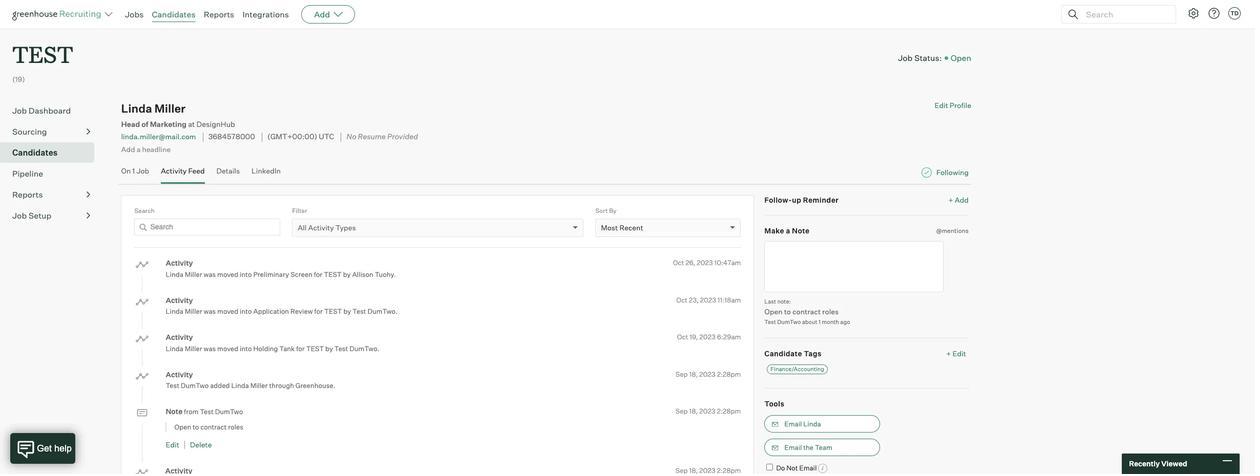 Task type: vqa. For each thing, say whether or not it's contained in the screenshot.
Preliminary
yes



Task type: describe. For each thing, give the bounding box(es) containing it.
0 horizontal spatial reports
[[12, 190, 43, 200]]

search
[[135, 207, 155, 215]]

job right on
[[137, 167, 149, 175]]

viewed
[[1162, 460, 1188, 469]]

feed
[[188, 167, 205, 175]]

linda for linda miller was moved into holding tank for test by test dumtwo.
[[166, 345, 183, 353]]

pipeline link
[[12, 168, 90, 180]]

2023 for linda miller was moved into holding tank for test by test dumtwo.
[[700, 333, 716, 341]]

moved for holding
[[217, 345, 238, 353]]

add for add
[[314, 9, 330, 19]]

candidate tags
[[765, 349, 822, 358]]

1 vertical spatial edit
[[953, 349, 967, 358]]

activity feed
[[161, 167, 205, 175]]

on 1 job
[[121, 167, 149, 175]]

open for open to contract roles
[[174, 423, 191, 431]]

test for linda miller was moved into holding tank for test by test dumtwo.
[[306, 345, 324, 353]]

up
[[792, 196, 802, 204]]

preliminary
[[253, 270, 289, 279]]

linda.miller@mail.com
[[121, 132, 196, 141]]

test inside "note from test dumtwo"
[[200, 408, 214, 416]]

job status:
[[899, 53, 942, 63]]

setup
[[29, 211, 51, 221]]

into for holding
[[240, 345, 252, 353]]

designhub
[[197, 120, 235, 129]]

test dumtwo added linda miller through greenhouse.
[[166, 382, 336, 390]]

linda.miller@mail.com link
[[121, 132, 196, 141]]

sourcing
[[12, 127, 47, 137]]

2 vertical spatial email
[[800, 464, 817, 472]]

+ add
[[949, 196, 969, 204]]

was for holding
[[204, 345, 216, 353]]

(gmt+00:00)
[[268, 132, 317, 142]]

open inside last note: open to contract roles test dumtwo               about 1 month               ago
[[765, 308, 783, 316]]

job dashboard
[[12, 106, 71, 116]]

(19)
[[12, 75, 25, 84]]

by for screen
[[343, 270, 351, 279]]

most recent option
[[601, 224, 644, 232]]

last note: open to contract roles test dumtwo               about 1 month               ago
[[765, 298, 851, 326]]

1 inside last note: open to contract roles test dumtwo               about 1 month               ago
[[819, 319, 821, 326]]

edit profile
[[935, 101, 972, 110]]

+ edit
[[947, 349, 967, 358]]

miller for linda miller head of marketing at designhub
[[155, 102, 186, 115]]

0 vertical spatial candidates link
[[152, 9, 196, 19]]

test for linda miller was moved into application review for test by test dumtwo.
[[324, 308, 342, 316]]

by
[[609, 207, 617, 215]]

add button
[[301, 5, 355, 24]]

recent
[[620, 224, 644, 232]]

activity for linda miller was moved into preliminary screen for test by allison tuohy.
[[166, 259, 193, 268]]

Do Not Email checkbox
[[767, 464, 774, 471]]

edit link
[[166, 441, 179, 450]]

status:
[[915, 53, 942, 63]]

sort by
[[596, 207, 617, 215]]

allison
[[352, 270, 374, 279]]

integrations link
[[243, 9, 289, 19]]

job for job status:
[[899, 53, 913, 63]]

month
[[822, 319, 839, 326]]

roles inside last note: open to contract roles test dumtwo               about 1 month               ago
[[823, 308, 839, 316]]

provided
[[387, 132, 418, 142]]

linda miller was moved into application review for test by test dumtwo.
[[166, 308, 398, 316]]

email linda
[[785, 420, 821, 428]]

do
[[777, 464, 785, 472]]

23,
[[689, 296, 699, 304]]

1 inside on 1 job link
[[132, 167, 135, 175]]

job dashboard link
[[12, 105, 90, 117]]

6:29am
[[717, 333, 741, 341]]

make
[[765, 227, 785, 235]]

last
[[765, 298, 776, 305]]

into for application
[[240, 308, 252, 316]]

(gmt+00:00) utc
[[268, 132, 334, 142]]

26,
[[686, 259, 696, 267]]

1 vertical spatial candidates link
[[12, 147, 90, 159]]

do not email
[[777, 464, 817, 472]]

edit profile link
[[935, 101, 972, 110]]

reminder
[[803, 196, 839, 204]]

td button
[[1229, 7, 1241, 19]]

most recent
[[601, 224, 644, 232]]

types
[[336, 224, 356, 232]]

miller for linda miller was moved into application review for test by test dumtwo.
[[185, 308, 202, 316]]

email for email linda
[[785, 420, 802, 428]]

note:
[[778, 298, 791, 305]]

jobs
[[125, 9, 144, 19]]

recently
[[1130, 460, 1160, 469]]

+ for + add
[[949, 196, 954, 204]]

email for email the team
[[785, 444, 802, 452]]

oct for oct 19, 2023 6:29am
[[677, 333, 689, 341]]

0 vertical spatial note
[[792, 227, 810, 235]]

19,
[[690, 333, 698, 341]]

details
[[217, 167, 240, 175]]

application
[[253, 308, 289, 316]]

test up "(19)" in the left top of the page
[[12, 39, 73, 69]]

tuohy.
[[375, 270, 396, 279]]

1 horizontal spatial reports
[[204, 9, 234, 19]]

oct 23, 2023 11:18am
[[677, 296, 741, 304]]

make a note
[[765, 227, 810, 235]]

ago
[[841, 319, 851, 326]]

moved for application
[[217, 308, 238, 316]]

details link
[[217, 167, 240, 181]]

the
[[804, 444, 814, 452]]

job for job setup
[[12, 211, 27, 221]]

all
[[298, 224, 307, 232]]

test for linda miller was moved into preliminary screen for test by allison tuohy.
[[324, 270, 342, 279]]

screen
[[291, 270, 313, 279]]

following
[[937, 168, 969, 177]]

finance/accounting link
[[767, 365, 828, 375]]

filter
[[292, 207, 307, 215]]

+ edit link
[[944, 347, 969, 361]]

contract inside last note: open to contract roles test dumtwo               about 1 month               ago
[[793, 308, 821, 316]]

to inside last note: open to contract roles test dumtwo               about 1 month               ago
[[785, 308, 791, 316]]

2 horizontal spatial add
[[955, 196, 969, 204]]

tank
[[280, 345, 295, 353]]

job setup link
[[12, 210, 90, 222]]

dumtwo. for linda miller was moved into holding tank for test by test dumtwo.
[[350, 345, 380, 353]]

team
[[815, 444, 833, 452]]

test link
[[12, 29, 73, 71]]

1 18, from the top
[[690, 370, 698, 379]]

sort
[[596, 207, 608, 215]]

linda for linda miller was moved into application review for test by test dumtwo.
[[166, 308, 183, 316]]



Task type: locate. For each thing, give the bounding box(es) containing it.
moved left 'application'
[[217, 308, 238, 316]]

oct 26, 2023 10:47am
[[673, 259, 741, 267]]

2 vertical spatial add
[[955, 196, 969, 204]]

candidates link
[[152, 9, 196, 19], [12, 147, 90, 159]]

3 into from the top
[[240, 345, 252, 353]]

2:28pm left tools
[[717, 408, 741, 416]]

edit for the edit link
[[166, 441, 179, 450]]

2 sep 18, 2023 2:28pm from the top
[[676, 408, 741, 416]]

delete
[[190, 441, 212, 450]]

for right the "screen"
[[314, 270, 323, 279]]

for right tank
[[296, 345, 305, 353]]

1 vertical spatial contract
[[200, 423, 227, 431]]

a left headline
[[137, 145, 141, 154]]

1 vertical spatial open
[[765, 308, 783, 316]]

reports link up job setup link at the top left of page
[[12, 189, 90, 201]]

dumtwo inside last note: open to contract roles test dumtwo               about 1 month               ago
[[778, 319, 801, 326]]

linkedin
[[252, 167, 281, 175]]

jobs link
[[125, 9, 144, 19]]

test down last
[[765, 319, 776, 326]]

1 vertical spatial dumtwo.
[[350, 345, 380, 353]]

0 vertical spatial reports link
[[204, 9, 234, 19]]

1 into from the top
[[240, 270, 252, 279]]

follow-up reminder
[[765, 196, 839, 204]]

0 horizontal spatial a
[[137, 145, 141, 154]]

1 vertical spatial was
[[204, 308, 216, 316]]

oct for oct 23, 2023 11:18am
[[677, 296, 688, 304]]

reports link
[[204, 9, 234, 19], [12, 189, 90, 201]]

dumtwo up open to contract roles
[[215, 408, 243, 416]]

1 horizontal spatial contract
[[793, 308, 821, 316]]

0 vertical spatial open
[[951, 53, 972, 63]]

Search text field
[[1084, 7, 1167, 22], [135, 219, 280, 236]]

1 vertical spatial to
[[193, 423, 199, 431]]

0 vertical spatial reports
[[204, 9, 234, 19]]

head
[[121, 120, 140, 129]]

configure image
[[1188, 7, 1200, 19]]

moved left preliminary
[[217, 270, 238, 279]]

1 vertical spatial by
[[344, 308, 351, 316]]

linda inside "linda miller head of marketing at designhub"
[[121, 102, 152, 115]]

reports left integrations link
[[204, 9, 234, 19]]

1 horizontal spatial dumtwo
[[215, 408, 243, 416]]

note
[[792, 227, 810, 235], [166, 408, 183, 416]]

1 vertical spatial add
[[121, 145, 135, 154]]

following link
[[937, 168, 969, 178]]

1 vertical spatial sep 18, 2023 2:28pm
[[676, 408, 741, 416]]

1 horizontal spatial add
[[314, 9, 330, 19]]

add inside popup button
[[314, 9, 330, 19]]

dumtwo left added
[[181, 382, 209, 390]]

oct left "26,"
[[673, 259, 684, 267]]

for for review
[[314, 308, 323, 316]]

0 vertical spatial 18,
[[690, 370, 698, 379]]

0 horizontal spatial 1
[[132, 167, 135, 175]]

3 was from the top
[[204, 345, 216, 353]]

resume
[[358, 132, 386, 142]]

2 vertical spatial edit
[[166, 441, 179, 450]]

test
[[353, 308, 366, 316], [765, 319, 776, 326], [335, 345, 348, 353], [166, 382, 179, 390], [200, 408, 214, 416]]

0 vertical spatial dumtwo
[[778, 319, 801, 326]]

None text field
[[765, 241, 944, 292]]

candidates link up pipeline link
[[12, 147, 90, 159]]

integrations
[[243, 9, 289, 19]]

1 was from the top
[[204, 270, 216, 279]]

0 vertical spatial sep 18, 2023 2:28pm
[[676, 370, 741, 379]]

finance/accounting
[[771, 366, 825, 373]]

activity for test dumtwo added linda miller through greenhouse.
[[166, 370, 193, 379]]

email up email the team
[[785, 420, 802, 428]]

from
[[184, 408, 199, 416]]

dashboard
[[29, 106, 71, 116]]

0 horizontal spatial reports link
[[12, 189, 90, 201]]

for for screen
[[314, 270, 323, 279]]

1 vertical spatial 1
[[819, 319, 821, 326]]

2 vertical spatial was
[[204, 345, 216, 353]]

1 horizontal spatial 1
[[819, 319, 821, 326]]

1 horizontal spatial candidates
[[152, 9, 196, 19]]

by up the 'greenhouse.'
[[326, 345, 333, 353]]

1 vertical spatial email
[[785, 444, 802, 452]]

0 vertical spatial sep
[[676, 370, 688, 379]]

job up sourcing
[[12, 106, 27, 116]]

1 2:28pm from the top
[[717, 370, 741, 379]]

0 vertical spatial by
[[343, 270, 351, 279]]

0 vertical spatial search text field
[[1084, 7, 1167, 22]]

miller
[[155, 102, 186, 115], [185, 270, 202, 279], [185, 308, 202, 316], [185, 345, 202, 353], [250, 382, 268, 390]]

2 sep from the top
[[676, 408, 688, 416]]

2 horizontal spatial dumtwo
[[778, 319, 801, 326]]

most
[[601, 224, 618, 232]]

roles
[[823, 308, 839, 316], [228, 423, 243, 431]]

edit for edit profile
[[935, 101, 949, 110]]

0 horizontal spatial search text field
[[135, 219, 280, 236]]

0 horizontal spatial edit
[[166, 441, 179, 450]]

to
[[785, 308, 791, 316], [193, 423, 199, 431]]

1 horizontal spatial reports link
[[204, 9, 234, 19]]

oct left 19,
[[677, 333, 689, 341]]

1 moved from the top
[[217, 270, 238, 279]]

reports down the pipeline
[[12, 190, 43, 200]]

0 horizontal spatial note
[[166, 408, 183, 416]]

by for review
[[344, 308, 351, 316]]

on 1 job link
[[121, 167, 149, 181]]

follow-
[[765, 196, 792, 204]]

into left 'application'
[[240, 308, 252, 316]]

1
[[132, 167, 135, 175], [819, 319, 821, 326]]

2 2:28pm from the top
[[717, 408, 741, 416]]

on
[[121, 167, 131, 175]]

contract down "note from test dumtwo"
[[200, 423, 227, 431]]

0 vertical spatial dumtwo.
[[368, 308, 398, 316]]

1 horizontal spatial to
[[785, 308, 791, 316]]

add a headline
[[121, 145, 171, 154]]

job for job dashboard
[[12, 106, 27, 116]]

to down from at left bottom
[[193, 423, 199, 431]]

2023
[[697, 259, 713, 267], [700, 296, 717, 304], [700, 333, 716, 341], [700, 370, 716, 379], [700, 408, 716, 416]]

note from test dumtwo
[[166, 408, 243, 416]]

into for preliminary
[[240, 270, 252, 279]]

0 vertical spatial into
[[240, 270, 252, 279]]

email
[[785, 420, 802, 428], [785, 444, 802, 452], [800, 464, 817, 472]]

reports link left integrations link
[[204, 9, 234, 19]]

2 horizontal spatial edit
[[953, 349, 967, 358]]

not
[[787, 464, 798, 472]]

linda for linda miller was moved into preliminary screen for test by allison tuohy.
[[166, 270, 183, 279]]

activity for linda miller was moved into holding tank for test by test dumtwo.
[[166, 333, 193, 342]]

open for open
[[951, 53, 972, 63]]

holding
[[253, 345, 278, 353]]

1 vertical spatial into
[[240, 308, 252, 316]]

2 into from the top
[[240, 308, 252, 316]]

activity
[[161, 167, 187, 175], [308, 224, 334, 232], [166, 259, 193, 268], [166, 296, 193, 305], [166, 333, 193, 342], [166, 370, 193, 379]]

candidates link right jobs link
[[152, 9, 196, 19]]

0 horizontal spatial contract
[[200, 423, 227, 431]]

delete link
[[190, 441, 212, 450]]

oct
[[673, 259, 684, 267], [677, 296, 688, 304], [677, 333, 689, 341]]

0 horizontal spatial add
[[121, 145, 135, 154]]

reports
[[204, 9, 234, 19], [12, 190, 43, 200]]

1 sep 18, 2023 2:28pm from the top
[[676, 370, 741, 379]]

1 vertical spatial a
[[786, 227, 791, 235]]

2 18, from the top
[[690, 408, 698, 416]]

1 sep from the top
[[676, 370, 688, 379]]

candidate
[[765, 349, 803, 358]]

open down from at left bottom
[[174, 423, 191, 431]]

greenhouse.
[[296, 382, 336, 390]]

of
[[142, 120, 148, 129]]

0 vertical spatial for
[[314, 270, 323, 279]]

add for add a headline
[[121, 145, 135, 154]]

activity for linda miller was moved into application review for test by test dumtwo.
[[166, 296, 193, 305]]

0 vertical spatial 2:28pm
[[717, 370, 741, 379]]

was
[[204, 270, 216, 279], [204, 308, 216, 316], [204, 345, 216, 353]]

email right not
[[800, 464, 817, 472]]

0 vertical spatial email
[[785, 420, 802, 428]]

roles down "note from test dumtwo"
[[228, 423, 243, 431]]

at
[[188, 120, 195, 129]]

by right review
[[344, 308, 351, 316]]

to down note:
[[785, 308, 791, 316]]

marketing
[[150, 120, 187, 129]]

0 horizontal spatial candidates link
[[12, 147, 90, 159]]

3 moved from the top
[[217, 345, 238, 353]]

recently viewed
[[1130, 460, 1188, 469]]

was for preliminary
[[204, 270, 216, 279]]

test down allison
[[353, 308, 366, 316]]

no resume provided
[[347, 132, 418, 142]]

oct 19, 2023 6:29am
[[677, 333, 741, 341]]

0 horizontal spatial to
[[193, 423, 199, 431]]

linda miller was moved into preliminary screen for test by allison tuohy.
[[166, 270, 396, 279]]

email linda button
[[765, 415, 881, 433]]

added
[[210, 382, 230, 390]]

0 vertical spatial roles
[[823, 308, 839, 316]]

review
[[291, 308, 313, 316]]

2 vertical spatial open
[[174, 423, 191, 431]]

was for application
[[204, 308, 216, 316]]

dumtwo.
[[368, 308, 398, 316], [350, 345, 380, 353]]

2 moved from the top
[[217, 308, 238, 316]]

greenhouse recruiting image
[[12, 8, 105, 21]]

td
[[1231, 10, 1239, 17]]

linda miller head of marketing at designhub
[[121, 102, 235, 129]]

0 vertical spatial was
[[204, 270, 216, 279]]

pipeline
[[12, 169, 43, 179]]

a for make
[[786, 227, 791, 235]]

1 vertical spatial sep
[[676, 408, 688, 416]]

0 vertical spatial +
[[949, 196, 954, 204]]

@mentions link
[[937, 226, 969, 236]]

2023 for test dumtwo added linda miller through greenhouse.
[[700, 370, 716, 379]]

candidates
[[152, 9, 196, 19], [12, 148, 58, 158]]

note left from at left bottom
[[166, 408, 183, 416]]

miller inside "linda miller head of marketing at designhub"
[[155, 102, 186, 115]]

1 vertical spatial 18,
[[690, 408, 698, 416]]

test right review
[[324, 308, 342, 316]]

for right review
[[314, 308, 323, 316]]

job left status:
[[899, 53, 913, 63]]

candidates right jobs link
[[152, 9, 196, 19]]

0 vertical spatial to
[[785, 308, 791, 316]]

into left holding
[[240, 345, 252, 353]]

profile
[[950, 101, 972, 110]]

job
[[899, 53, 913, 63], [12, 106, 27, 116], [137, 167, 149, 175], [12, 211, 27, 221]]

1 horizontal spatial search text field
[[1084, 7, 1167, 22]]

2 vertical spatial oct
[[677, 333, 689, 341]]

1 vertical spatial 2:28pm
[[717, 408, 741, 416]]

td button
[[1227, 5, 1243, 22]]

open
[[951, 53, 972, 63], [765, 308, 783, 316], [174, 423, 191, 431]]

0 vertical spatial candidates
[[152, 9, 196, 19]]

linda miller was moved into holding tank for test by test dumtwo.
[[166, 345, 380, 353]]

open right status:
[[951, 53, 972, 63]]

0 horizontal spatial dumtwo
[[181, 382, 209, 390]]

1 vertical spatial reports
[[12, 190, 43, 200]]

oct for oct 26, 2023 10:47am
[[673, 259, 684, 267]]

0 vertical spatial oct
[[673, 259, 684, 267]]

1 horizontal spatial note
[[792, 227, 810, 235]]

0 vertical spatial contract
[[793, 308, 821, 316]]

linda inside email linda button
[[804, 420, 821, 428]]

candidates down sourcing
[[12, 148, 58, 158]]

test up the 'greenhouse.'
[[335, 345, 348, 353]]

for for tank
[[296, 345, 305, 353]]

sep 18, 2023 2:28pm
[[676, 370, 741, 379], [676, 408, 741, 416]]

1 vertical spatial oct
[[677, 296, 688, 304]]

utc
[[319, 132, 334, 142]]

2:28pm down the 6:29am
[[717, 370, 741, 379]]

2 vertical spatial by
[[326, 345, 333, 353]]

2023 for linda miller was moved into preliminary screen for test by allison tuohy.
[[697, 259, 713, 267]]

test
[[12, 39, 73, 69], [324, 270, 342, 279], [324, 308, 342, 316], [306, 345, 324, 353]]

2 vertical spatial dumtwo
[[215, 408, 243, 416]]

job setup
[[12, 211, 51, 221]]

1 horizontal spatial roles
[[823, 308, 839, 316]]

a for add
[[137, 145, 141, 154]]

1 vertical spatial dumtwo
[[181, 382, 209, 390]]

job left setup
[[12, 211, 27, 221]]

moved left holding
[[217, 345, 238, 353]]

2 vertical spatial into
[[240, 345, 252, 353]]

linkedin link
[[252, 167, 281, 181]]

1 vertical spatial candidates
[[12, 148, 58, 158]]

2 vertical spatial for
[[296, 345, 305, 353]]

0 vertical spatial moved
[[217, 270, 238, 279]]

@mentions
[[937, 227, 969, 235]]

miller for linda miller was moved into preliminary screen for test by allison tuohy.
[[185, 270, 202, 279]]

a right make
[[786, 227, 791, 235]]

1 horizontal spatial a
[[786, 227, 791, 235]]

dumtwo. for linda miller was moved into application review for test by test dumtwo.
[[368, 308, 398, 316]]

miller for linda miller was moved into holding tank for test by test dumtwo.
[[185, 345, 202, 353]]

dumtwo inside "note from test dumtwo"
[[215, 408, 243, 416]]

1 horizontal spatial candidates link
[[152, 9, 196, 19]]

test up "note from test dumtwo"
[[166, 382, 179, 390]]

oct left 23, at bottom right
[[677, 296, 688, 304]]

1 right on
[[132, 167, 135, 175]]

0 horizontal spatial candidates
[[12, 148, 58, 158]]

no
[[347, 132, 356, 142]]

dumtwo left about
[[778, 319, 801, 326]]

tags
[[804, 349, 822, 358]]

1 right about
[[819, 319, 821, 326]]

1 horizontal spatial open
[[765, 308, 783, 316]]

1 horizontal spatial edit
[[935, 101, 949, 110]]

0 vertical spatial a
[[137, 145, 141, 154]]

1 vertical spatial for
[[314, 308, 323, 316]]

0 horizontal spatial open
[[174, 423, 191, 431]]

roles up month
[[823, 308, 839, 316]]

into left preliminary
[[240, 270, 252, 279]]

3684578000
[[208, 132, 255, 142]]

all activity types
[[298, 224, 356, 232]]

+ for + edit
[[947, 349, 952, 358]]

0 vertical spatial add
[[314, 9, 330, 19]]

0 vertical spatial edit
[[935, 101, 949, 110]]

+ add link
[[949, 195, 969, 205]]

1 vertical spatial note
[[166, 408, 183, 416]]

by left allison
[[343, 270, 351, 279]]

test up open to contract roles
[[200, 408, 214, 416]]

2 was from the top
[[204, 308, 216, 316]]

by for tank
[[326, 345, 333, 353]]

2:28pm
[[717, 370, 741, 379], [717, 408, 741, 416]]

test inside last note: open to contract roles test dumtwo               about 1 month               ago
[[765, 319, 776, 326]]

0 horizontal spatial roles
[[228, 423, 243, 431]]

moved for preliminary
[[217, 270, 238, 279]]

1 vertical spatial reports link
[[12, 189, 90, 201]]

contract up about
[[793, 308, 821, 316]]

headline
[[142, 145, 171, 154]]

for
[[314, 270, 323, 279], [314, 308, 323, 316], [296, 345, 305, 353]]

2023 for linda miller was moved into application review for test by test dumtwo.
[[700, 296, 717, 304]]

2 vertical spatial moved
[[217, 345, 238, 353]]

2 horizontal spatial open
[[951, 53, 972, 63]]

note right make
[[792, 227, 810, 235]]

email left the
[[785, 444, 802, 452]]

linda for linda miller head of marketing at designhub
[[121, 102, 152, 115]]

open down last
[[765, 308, 783, 316]]

test right tank
[[306, 345, 324, 353]]

1 vertical spatial +
[[947, 349, 952, 358]]

add
[[314, 9, 330, 19], [121, 145, 135, 154], [955, 196, 969, 204]]

1 vertical spatial roles
[[228, 423, 243, 431]]

1 vertical spatial moved
[[217, 308, 238, 316]]

about
[[802, 319, 818, 326]]

1 vertical spatial search text field
[[135, 219, 280, 236]]

test left allison
[[324, 270, 342, 279]]



